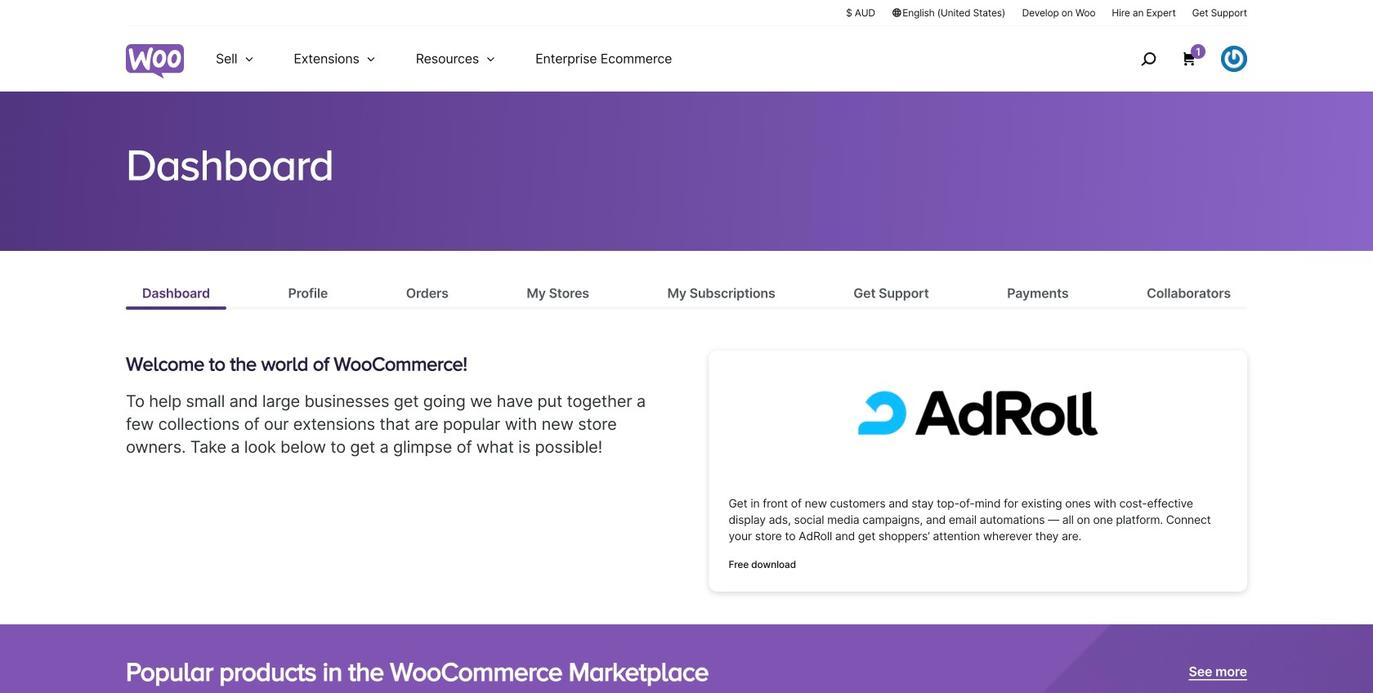 Task type: locate. For each thing, give the bounding box(es) containing it.
service navigation menu element
[[1106, 32, 1248, 85]]



Task type: vqa. For each thing, say whether or not it's contained in the screenshot.
the Service navigation menu element
yes



Task type: describe. For each thing, give the bounding box(es) containing it.
search image
[[1136, 46, 1162, 72]]

open account menu image
[[1222, 46, 1248, 72]]



